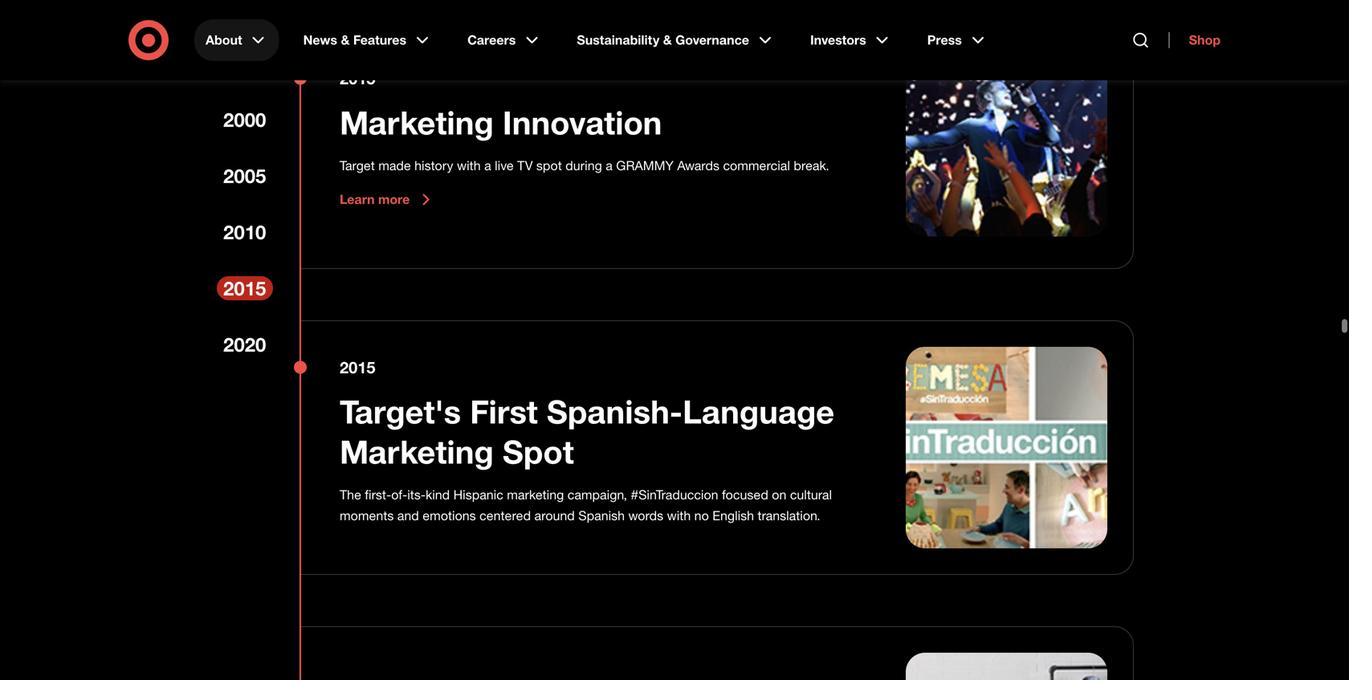 Task type: vqa. For each thing, say whether or not it's contained in the screenshot.
first you
no



Task type: describe. For each thing, give the bounding box(es) containing it.
& for features
[[341, 32, 350, 48]]

shop link
[[1170, 32, 1221, 48]]

no
[[695, 508, 709, 524]]

sustainability & governance link
[[566, 19, 787, 61]]

awards
[[678, 158, 720, 174]]

marketing innovation button
[[340, 103, 662, 143]]

focused
[[722, 487, 769, 503]]

learn
[[340, 192, 375, 208]]

marketing inside button
[[340, 103, 494, 142]]

its-
[[408, 487, 426, 503]]

the
[[340, 487, 361, 503]]

spanish
[[579, 508, 625, 524]]

translation.
[[758, 508, 821, 524]]

english
[[713, 508, 755, 524]]

words
[[629, 508, 664, 524]]

and
[[398, 508, 419, 524]]

target's first spanish-language marketing spot
[[340, 392, 835, 472]]

sustainability & governance
[[577, 32, 750, 48]]

governance
[[676, 32, 750, 48]]

press
[[928, 32, 963, 48]]

first-
[[365, 487, 391, 503]]

break.
[[794, 158, 830, 174]]

learn more
[[340, 192, 410, 208]]

the first-of-its-kind hispanic marketing campaign, #sintraduccion focused on cultural moments and emotions centered around spanish words with no english translation.
[[340, 487, 832, 524]]

2010 link
[[217, 220, 273, 244]]

language
[[683, 392, 835, 431]]

marketing innovation
[[340, 103, 662, 142]]

kind
[[426, 487, 450, 503]]

investors link
[[799, 19, 904, 61]]

commercial
[[724, 158, 791, 174]]

2010
[[223, 221, 266, 244]]

target's
[[340, 392, 461, 431]]

about
[[206, 32, 242, 48]]

a person and a child in a classroom image
[[906, 347, 1108, 549]]

spot
[[503, 432, 574, 472]]

0 vertical spatial with
[[457, 158, 481, 174]]

investors
[[811, 32, 867, 48]]

grammy
[[617, 158, 674, 174]]

news & features link
[[292, 19, 444, 61]]

spanish-
[[547, 392, 683, 431]]

tv
[[518, 158, 533, 174]]

careers link
[[456, 19, 553, 61]]

a person holding a microphone in front of a crowd of people image
[[906, 35, 1108, 237]]

moments
[[340, 508, 394, 524]]

live
[[495, 158, 514, 174]]

2015 for target
[[340, 69, 376, 88]]

2015 for the
[[340, 358, 376, 377]]

cultural
[[791, 487, 832, 503]]



Task type: locate. For each thing, give the bounding box(es) containing it.
of-
[[391, 487, 408, 503]]

first
[[470, 392, 538, 431]]

emotions centered
[[423, 508, 531, 524]]

marketing inside target's first spanish-language marketing spot
[[340, 432, 494, 472]]

2005 link
[[217, 164, 273, 188]]

2 a from the left
[[606, 158, 613, 174]]

1 a from the left
[[485, 158, 491, 174]]

marketing
[[507, 487, 564, 503]]

& right the news in the top left of the page
[[341, 32, 350, 48]]

1 vertical spatial with
[[667, 508, 691, 524]]

a right during
[[606, 158, 613, 174]]

1 horizontal spatial &
[[663, 32, 672, 48]]

with inside the first-of-its-kind hispanic marketing campaign, #sintraduccion focused on cultural moments and emotions centered around spanish words with no english translation.
[[667, 508, 691, 524]]

with right history at the left top
[[457, 158, 481, 174]]

2015 link
[[217, 276, 273, 301]]

2015 up target's
[[340, 358, 376, 377]]

history
[[415, 158, 454, 174]]

shop
[[1190, 32, 1221, 48]]

target
[[340, 158, 375, 174]]

features
[[353, 32, 407, 48]]

news & features
[[303, 32, 407, 48]]

2015 inside 2015 link
[[223, 277, 266, 300]]

target made history with a live tv spot during a grammy awards commercial break.
[[340, 158, 833, 174]]

2 vertical spatial 2015
[[340, 358, 376, 377]]

2015 up 2020
[[223, 277, 266, 300]]

& left the governance
[[663, 32, 672, 48]]

2020 link
[[217, 333, 273, 357]]

around
[[535, 508, 575, 524]]

about link
[[194, 19, 279, 61]]

hispanic
[[454, 487, 504, 503]]

press link
[[917, 19, 999, 61]]

&
[[341, 32, 350, 48], [663, 32, 672, 48]]

0 vertical spatial marketing
[[340, 103, 494, 142]]

during
[[566, 158, 603, 174]]

1 marketing from the top
[[340, 103, 494, 142]]

2 & from the left
[[663, 32, 672, 48]]

1 vertical spatial 2015
[[223, 277, 266, 300]]

0 horizontal spatial &
[[341, 32, 350, 48]]

sustainability
[[577, 32, 660, 48]]

campaign,
[[568, 487, 628, 503]]

spot
[[537, 158, 562, 174]]

a left live
[[485, 158, 491, 174]]

& for governance
[[663, 32, 672, 48]]

0 horizontal spatial a
[[485, 158, 491, 174]]

1 horizontal spatial with
[[667, 508, 691, 524]]

marketing up history at the left top
[[340, 103, 494, 142]]

marketing up its- at left
[[340, 432, 494, 472]]

2000
[[223, 108, 266, 131]]

#sintraduccion
[[631, 487, 719, 503]]

2015 down 'news & features'
[[340, 69, 376, 88]]

2015
[[340, 69, 376, 88], [223, 277, 266, 300], [340, 358, 376, 377]]

a
[[485, 158, 491, 174], [606, 158, 613, 174]]

careers
[[468, 32, 516, 48]]

1 vertical spatial marketing
[[340, 432, 494, 472]]

news
[[303, 32, 337, 48]]

2005
[[223, 164, 266, 188]]

more
[[378, 192, 410, 208]]

1 horizontal spatial a
[[606, 158, 613, 174]]

marketing
[[340, 103, 494, 142], [340, 432, 494, 472]]

made
[[379, 158, 411, 174]]

with down the #sintraduccion
[[667, 508, 691, 524]]

1 & from the left
[[341, 32, 350, 48]]

2000 link
[[217, 108, 273, 132]]

on
[[772, 487, 787, 503]]

innovation
[[503, 103, 662, 142]]

2020
[[223, 333, 266, 356]]

2 marketing from the top
[[340, 432, 494, 472]]

0 vertical spatial 2015
[[340, 69, 376, 88]]

with
[[457, 158, 481, 174], [667, 508, 691, 524]]

0 horizontal spatial with
[[457, 158, 481, 174]]

learn more button
[[340, 190, 436, 210]]



